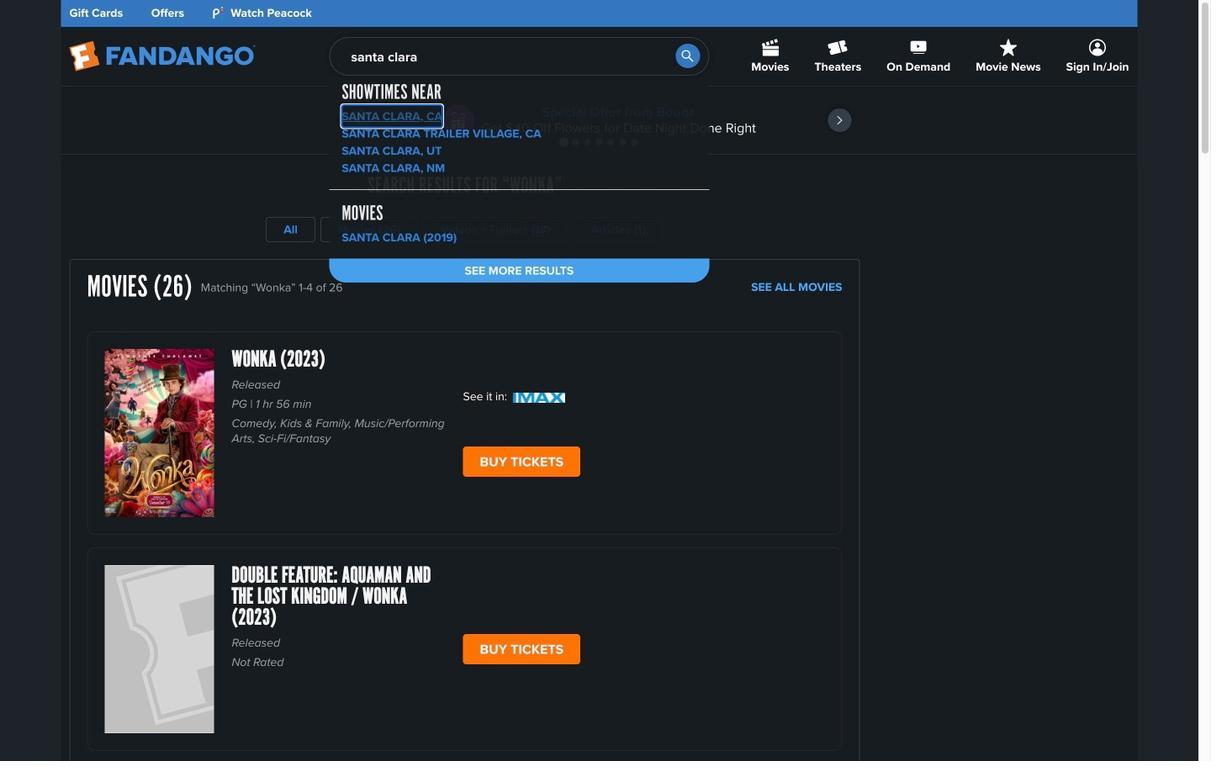 Task type: locate. For each thing, give the bounding box(es) containing it.
double feature: aquaman and the lost kingdom / wonka (2023) image
[[105, 565, 214, 734]]

region
[[61, 87, 1138, 154]]

None search field
[[329, 37, 709, 283]]



Task type: describe. For each thing, give the bounding box(es) containing it.
Search by city, state, zip or movie text field
[[329, 37, 709, 76]]

select a slide to show tab list
[[61, 135, 1138, 148]]

wonka (2023) image
[[105, 349, 214, 517]]



Task type: vqa. For each thing, say whether or not it's contained in the screenshot.
region at the top
yes



